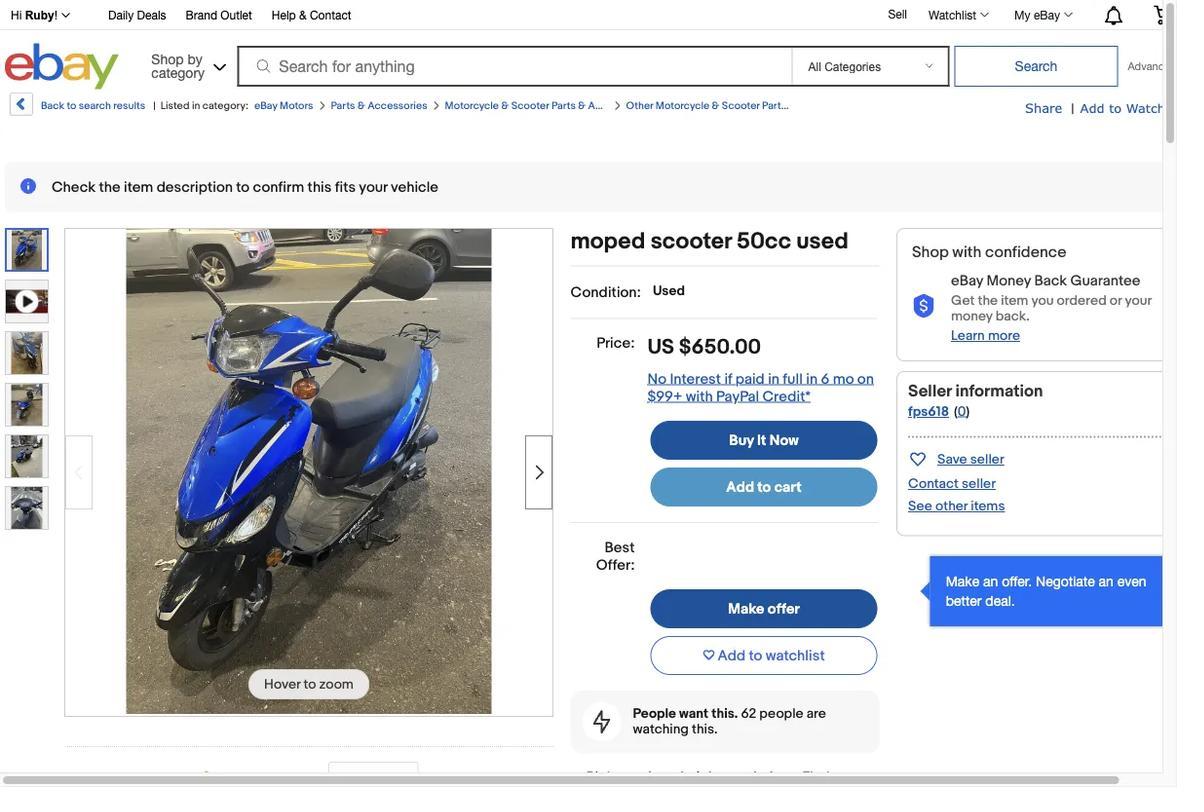 Task type: vqa. For each thing, say whether or not it's contained in the screenshot.
(501) related to speed
no



Task type: locate. For each thing, give the bounding box(es) containing it.
interest
[[670, 370, 721, 388]]

1 accessories from the left
[[368, 99, 427, 112]]

add for add to cart
[[726, 479, 754, 496]]

other
[[626, 99, 653, 112]]

0 horizontal spatial with details__icon image
[[593, 711, 611, 734]]

ebay inside ebay money back guarantee get the item you ordered or your money back. learn more
[[951, 272, 983, 290]]

this. inside 62 people are watching this.
[[692, 722, 718, 738]]

my ebay
[[1015, 8, 1060, 21]]

0 horizontal spatial scooter
[[511, 99, 549, 112]]

shop by category button
[[143, 43, 230, 85]]

1 horizontal spatial your
[[1125, 293, 1152, 309]]

0 vertical spatial ebay
[[1034, 8, 1060, 21]]

with details__icon image
[[912, 295, 936, 319], [593, 711, 611, 734]]

an left even
[[1099, 574, 1114, 590]]

to left watchlis
[[1109, 100, 1122, 115]]

add down buy at right
[[726, 479, 754, 496]]

no interest if paid in full in 6 mo on $99+ with paypal credit*
[[648, 370, 874, 405]]

to inside button
[[749, 647, 762, 665]]

contact right help
[[310, 8, 351, 22]]

0 horizontal spatial the
[[99, 178, 121, 196]]

seller inside button
[[970, 452, 1004, 468]]

ebay right my
[[1034, 8, 1060, 21]]

seller inside contact seller see other items
[[962, 476, 996, 493]]

back up you
[[1034, 272, 1067, 290]]

1 horizontal spatial contact
[[908, 476, 959, 493]]

this. right watching
[[692, 722, 718, 738]]

2 horizontal spatial parts
[[762, 99, 787, 112]]

offer
[[768, 600, 800, 618]]

shop inside shop by category
[[151, 51, 184, 67]]

1 horizontal spatial parts
[[551, 99, 576, 112]]

back left search
[[41, 99, 64, 112]]

0 horizontal spatial back
[[41, 99, 64, 112]]

watchlist
[[766, 647, 825, 665]]

contact up the see
[[908, 476, 959, 493]]

ebay left motors
[[254, 99, 277, 112]]

with details__icon image inside moped scooter 50cc used main content
[[593, 711, 611, 734]]

ebay
[[1034, 8, 1060, 21], [254, 99, 277, 112], [951, 272, 983, 290]]

0 vertical spatial your
[[359, 178, 388, 196]]

0 horizontal spatial with
[[686, 388, 713, 405]]

back inside ebay money back guarantee get the item you ordered or your money back. learn more
[[1034, 272, 1067, 290]]

62 people are watching this.
[[633, 706, 826, 738]]

mo
[[833, 370, 854, 388]]

contact inside contact seller see other items
[[908, 476, 959, 493]]

want
[[679, 706, 709, 723]]

results
[[113, 99, 145, 112]]

1 horizontal spatial ebay
[[951, 272, 983, 290]]

0 horizontal spatial item
[[124, 178, 153, 196]]

Search for anything text field
[[240, 48, 788, 85]]

pickup
[[687, 769, 733, 787]]

guarantee
[[1070, 272, 1141, 290]]

1 horizontal spatial item
[[1001, 293, 1028, 309]]

1 horizontal spatial scooter
[[722, 99, 760, 112]]

2 horizontal spatial ebay
[[1034, 8, 1060, 21]]

make left offer
[[728, 600, 765, 618]]

contact inside account navigation
[[310, 8, 351, 22]]

vehicle
[[391, 178, 439, 196]]

other motorcycle & scooter parts & accessories link
[[626, 99, 859, 112]]

other
[[935, 498, 968, 515]]

in left 6
[[806, 370, 818, 388]]

make for make offer
[[728, 600, 765, 618]]

shop for shop by category
[[151, 51, 184, 67]]

1 vertical spatial with
[[686, 388, 713, 405]]

1 parts from the left
[[331, 99, 355, 112]]

item
[[124, 178, 153, 196], [1001, 293, 1028, 309]]

make inside make an offer. negotiate an even better deal.
[[946, 574, 980, 590]]

information
[[956, 381, 1043, 401]]

add inside button
[[718, 647, 746, 665]]

shop with confidence
[[912, 243, 1067, 262]]

2 horizontal spatial in
[[806, 370, 818, 388]]

None submit
[[955, 46, 1118, 87]]

hi ruby !
[[11, 9, 58, 22]]

with details__icon image left get
[[912, 295, 936, 319]]

video 1 of 1 image
[[6, 281, 48, 323]]

from elmhurst, new york, united states
[[648, 769, 864, 787]]

help
[[272, 8, 296, 22]]

your shopping cart image
[[1153, 5, 1175, 25]]

1 horizontal spatial an
[[1099, 574, 1114, 590]]

add right share
[[1080, 100, 1105, 115]]

| inside share | add to watchlis
[[1071, 100, 1074, 117]]

0 vertical spatial with
[[952, 243, 982, 262]]

0 horizontal spatial your
[[359, 178, 388, 196]]

motorcycle
[[445, 99, 499, 112], [656, 99, 710, 112]]

0 horizontal spatial an
[[983, 574, 998, 590]]

2 an from the left
[[1099, 574, 1114, 590]]

us
[[648, 335, 674, 360]]

the right get
[[978, 293, 998, 309]]

0 vertical spatial contact
[[310, 8, 351, 22]]

0 horizontal spatial |
[[153, 99, 156, 112]]

my ebay link
[[1004, 3, 1082, 26]]

1 horizontal spatial accessories
[[588, 99, 648, 112]]

shop for shop with confidence
[[912, 243, 949, 262]]

to left watchlist
[[749, 647, 762, 665]]

your inside ebay money back guarantee get the item you ordered or your money back. learn more
[[1125, 293, 1152, 309]]

this.
[[712, 706, 738, 723], [692, 722, 718, 738]]

3 parts from the left
[[762, 99, 787, 112]]

1 vertical spatial with details__icon image
[[593, 711, 611, 734]]

the
[[99, 178, 121, 196], [978, 293, 998, 309]]

parts
[[331, 99, 355, 112], [551, 99, 576, 112], [762, 99, 787, 112]]

shop by category
[[151, 51, 205, 80]]

to left cart
[[758, 479, 771, 496]]

0 vertical spatial the
[[99, 178, 121, 196]]

seller up items
[[962, 476, 996, 493]]

category:
[[202, 99, 249, 112]]

0 vertical spatial with details__icon image
[[912, 295, 936, 319]]

0 vertical spatial item
[[124, 178, 153, 196]]

confidence
[[985, 243, 1067, 262]]

confirm
[[253, 178, 304, 196]]

outlet
[[221, 8, 252, 22]]

in left full
[[768, 370, 780, 388]]

with left the if
[[686, 388, 713, 405]]

|
[[153, 99, 156, 112], [1071, 100, 1074, 117]]

seller for contact
[[962, 476, 996, 493]]

2 parts from the left
[[551, 99, 576, 112]]

check the item description to confirm this fits your vehicle
[[52, 178, 439, 196]]

| left "listed"
[[153, 99, 156, 112]]

add inside share | add to watchlis
[[1080, 100, 1105, 115]]

1 horizontal spatial |
[[1071, 100, 1074, 117]]

with
[[952, 243, 982, 262], [686, 388, 713, 405]]

0 horizontal spatial accessories
[[368, 99, 427, 112]]

make
[[946, 574, 980, 590], [728, 600, 765, 618]]

the right check
[[99, 178, 121, 196]]

0 vertical spatial add
[[1080, 100, 1105, 115]]

1 vertical spatial the
[[978, 293, 998, 309]]

with inside the no interest if paid in full in 6 mo on $99+ with paypal credit*
[[686, 388, 713, 405]]

0 vertical spatial make
[[946, 574, 980, 590]]

to inside region
[[236, 178, 250, 196]]

2 horizontal spatial accessories
[[799, 99, 859, 112]]

watchlist
[[929, 8, 977, 21]]

0 vertical spatial back
[[41, 99, 64, 112]]

accessories
[[368, 99, 427, 112], [588, 99, 648, 112], [799, 99, 859, 112]]

with up get
[[952, 243, 982, 262]]

best offer:
[[596, 539, 635, 574]]

check the item description to confirm this fits your vehicle region
[[5, 162, 1177, 212]]

with details__icon image for people want this.
[[593, 711, 611, 734]]

1 vertical spatial item
[[1001, 293, 1028, 309]]

1 horizontal spatial back
[[1034, 272, 1067, 290]]

1 vertical spatial add
[[726, 479, 754, 496]]

picture 5 of 5 image
[[6, 487, 48, 529]]

make up better
[[946, 574, 980, 590]]

an
[[983, 574, 998, 590], [1099, 574, 1114, 590]]

to left search
[[67, 99, 76, 112]]

make inside "link"
[[728, 600, 765, 618]]

it
[[757, 432, 766, 449]]

motorcycle & scooter parts & accessories link
[[445, 99, 648, 112]]

back
[[41, 99, 64, 112], [1034, 272, 1067, 290]]

save seller button
[[908, 448, 1004, 470]]

1 horizontal spatial the
[[978, 293, 998, 309]]

1 horizontal spatial shop
[[912, 243, 949, 262]]

shop
[[151, 51, 184, 67], [912, 243, 949, 262]]

in right "listed"
[[192, 99, 200, 112]]

add down make offer "link"
[[718, 647, 746, 665]]

0 horizontal spatial contact
[[310, 8, 351, 22]]

0 vertical spatial shop
[[151, 51, 184, 67]]

motorcycle right other
[[656, 99, 710, 112]]

category
[[151, 64, 205, 80]]

0 horizontal spatial motorcycle
[[445, 99, 499, 112]]

buy
[[729, 432, 754, 449]]

1 vertical spatial contact
[[908, 476, 959, 493]]

contact seller link
[[908, 476, 996, 493]]

parts & accessories link
[[331, 99, 427, 112]]

0 link
[[958, 403, 966, 420]]

money
[[987, 272, 1031, 290]]

2 vertical spatial ebay
[[951, 272, 983, 290]]

daily deals
[[108, 8, 166, 22]]

item left description
[[124, 178, 153, 196]]

item down money
[[1001, 293, 1028, 309]]

1 horizontal spatial motorcycle
[[656, 99, 710, 112]]

!
[[54, 9, 58, 22]]

your right 'fits'
[[359, 178, 388, 196]]

seller right save
[[970, 452, 1004, 468]]

2 vertical spatial add
[[718, 647, 746, 665]]

to left confirm
[[236, 178, 250, 196]]

money
[[951, 308, 993, 325]]

motorcycle down search for anything "text box"
[[445, 99, 499, 112]]

1 vertical spatial make
[[728, 600, 765, 618]]

ebay up get
[[951, 272, 983, 290]]

ebay money back guarantee get the item you ordered or your money back. learn more
[[951, 272, 1152, 344]]

1 vertical spatial shop
[[912, 243, 949, 262]]

paypal
[[716, 388, 759, 405]]

watching
[[633, 722, 689, 738]]

moped scooter 50cc used - picture 1 of 5 image
[[126, 227, 492, 714]]

buy it now
[[729, 432, 799, 449]]

3 accessories from the left
[[799, 99, 859, 112]]

add to watchlis link
[[1080, 99, 1177, 117]]

1 vertical spatial seller
[[962, 476, 996, 493]]

1 vertical spatial ebay
[[254, 99, 277, 112]]

seller
[[970, 452, 1004, 468], [962, 476, 996, 493]]

1 vertical spatial your
[[1125, 293, 1152, 309]]

1 horizontal spatial with details__icon image
[[912, 295, 936, 319]]

1 vertical spatial back
[[1034, 272, 1067, 290]]

0 horizontal spatial parts
[[331, 99, 355, 112]]

learn
[[951, 328, 985, 344]]

check
[[52, 178, 96, 196]]

0 vertical spatial seller
[[970, 452, 1004, 468]]

parts & accessories
[[331, 99, 427, 112]]

0 horizontal spatial make
[[728, 600, 765, 618]]

brand
[[186, 8, 217, 22]]

offer:
[[596, 557, 635, 574]]

by
[[188, 51, 202, 67]]

| right share button
[[1071, 100, 1074, 117]]

0 horizontal spatial shop
[[151, 51, 184, 67]]

an up deal.
[[983, 574, 998, 590]]

no
[[648, 370, 667, 388]]

with details__icon image left people
[[593, 711, 611, 734]]

your right or
[[1125, 293, 1152, 309]]

motors
[[280, 99, 313, 112]]

seller information fps618 ( 0 )
[[908, 381, 1043, 420]]

the inside ebay money back guarantee get the item you ordered or your money back. learn more
[[978, 293, 998, 309]]

on
[[857, 370, 874, 388]]

make for make an offer. negotiate an even better deal.
[[946, 574, 980, 590]]

1 horizontal spatial make
[[946, 574, 980, 590]]

fits
[[335, 178, 356, 196]]

0 horizontal spatial ebay
[[254, 99, 277, 112]]



Task type: describe. For each thing, give the bounding box(es) containing it.
& inside account navigation
[[299, 8, 307, 22]]

full
[[783, 370, 803, 388]]

account navigation
[[0, 0, 1177, 30]]

ebay for motors
[[254, 99, 277, 112]]

moped
[[571, 228, 646, 256]]

the inside region
[[99, 178, 121, 196]]

$650.00
[[679, 335, 761, 360]]

add to watchlist button
[[651, 637, 877, 675]]

0 horizontal spatial in
[[192, 99, 200, 112]]

paid
[[736, 370, 765, 388]]

2 motorcycle from the left
[[656, 99, 710, 112]]

picture 3 of 5 image
[[6, 384, 48, 426]]

description
[[157, 178, 233, 196]]

buy it now link
[[651, 421, 877, 460]]

to for add to watchlist
[[749, 647, 762, 665]]

price:
[[597, 335, 635, 352]]

item inside ebay money back guarantee get the item you ordered or your money back. learn more
[[1001, 293, 1028, 309]]

share | add to watchlis
[[1025, 100, 1177, 117]]

ebay motors
[[254, 99, 313, 112]]

us $650.00
[[648, 335, 761, 360]]

| listed in category:
[[153, 99, 249, 112]]

1 motorcycle from the left
[[445, 99, 499, 112]]

make an offer. negotiate an even better deal.
[[946, 574, 1147, 609]]

1 horizontal spatial with
[[952, 243, 982, 262]]

credit*
[[763, 388, 811, 405]]

save seller
[[937, 452, 1004, 468]]

ebay motors link
[[254, 99, 313, 112]]

offer.
[[1002, 574, 1032, 590]]

dollar sign image
[[202, 772, 218, 787]]

help & contact link
[[272, 5, 351, 27]]

to for back to search results
[[67, 99, 76, 112]]

this. left 62
[[712, 706, 738, 723]]

sell link
[[879, 7, 916, 21]]

62
[[741, 706, 756, 723]]

sell
[[888, 7, 907, 21]]

back to search results link
[[8, 93, 145, 123]]

advanced
[[1128, 60, 1176, 73]]

ebay inside account navigation
[[1034, 8, 1060, 21]]

picture 1 of 5 image
[[7, 230, 47, 270]]

to inside share | add to watchlis
[[1109, 100, 1122, 115]]

learn more link
[[951, 328, 1020, 344]]

moped scooter 50cc used main content
[[571, 228, 879, 787]]

now
[[770, 432, 799, 449]]

see
[[908, 498, 932, 515]]

save
[[937, 452, 967, 468]]

shop by category banner
[[0, 0, 1177, 95]]

contact seller see other items
[[908, 476, 1005, 515]]

add for add to watchlist
[[718, 647, 746, 665]]

or
[[1110, 293, 1122, 309]]

picture 2 of 5 image
[[6, 332, 48, 374]]

elmhurst,
[[802, 769, 864, 787]]

used
[[653, 283, 685, 300]]

share button
[[1025, 99, 1063, 117]]

seller
[[908, 381, 952, 401]]

0
[[958, 403, 966, 420]]

this
[[308, 178, 332, 196]]

picture 4 of 5 image
[[6, 436, 48, 478]]

if
[[724, 370, 732, 388]]

item inside region
[[124, 178, 153, 196]]

seller for save
[[970, 452, 1004, 468]]

united
[[718, 787, 762, 787]]

more
[[988, 328, 1020, 344]]

1 an from the left
[[983, 574, 998, 590]]

people want this.
[[633, 706, 741, 723]]

ebay for money
[[951, 272, 983, 290]]

with details__icon image for ebay money back guarantee
[[912, 295, 936, 319]]

help & contact
[[272, 8, 351, 22]]

none submit inside shop by category banner
[[955, 46, 1118, 87]]

1 horizontal spatial in
[[768, 370, 780, 388]]

1 scooter from the left
[[511, 99, 549, 112]]

back to search results
[[41, 99, 145, 112]]

50cc
[[737, 228, 791, 256]]

daily deals link
[[108, 5, 166, 27]]

)
[[966, 403, 970, 420]]

make offer
[[728, 600, 800, 618]]

daily
[[108, 8, 134, 22]]

people
[[633, 706, 676, 723]]

2 scooter from the left
[[722, 99, 760, 112]]

your inside check the item description to confirm this fits your vehicle region
[[359, 178, 388, 196]]

make offer link
[[651, 590, 877, 629]]

advanced link
[[1118, 47, 1177, 86]]

even
[[1118, 574, 1147, 590]]

back.
[[996, 308, 1030, 325]]

ruby
[[25, 9, 54, 22]]

new
[[648, 787, 678, 787]]

brand outlet
[[186, 8, 252, 22]]

6
[[821, 370, 830, 388]]

no interest if paid in full in 6 mo on $99+ with paypal credit* link
[[648, 370, 874, 405]]

condition:
[[571, 284, 641, 301]]

$99+
[[648, 388, 683, 405]]

you
[[1031, 293, 1054, 309]]

deals
[[137, 8, 166, 22]]

2 accessories from the left
[[588, 99, 648, 112]]

local
[[648, 769, 684, 787]]

used
[[796, 228, 849, 256]]

make an offer. negotiate an even better deal. tooltip
[[930, 557, 1177, 627]]

moped scooter 50cc used
[[571, 228, 849, 256]]

fps618 link
[[908, 404, 949, 420]]

see other items link
[[908, 498, 1005, 515]]

share
[[1025, 100, 1063, 115]]

to for add to cart
[[758, 479, 771, 496]]



